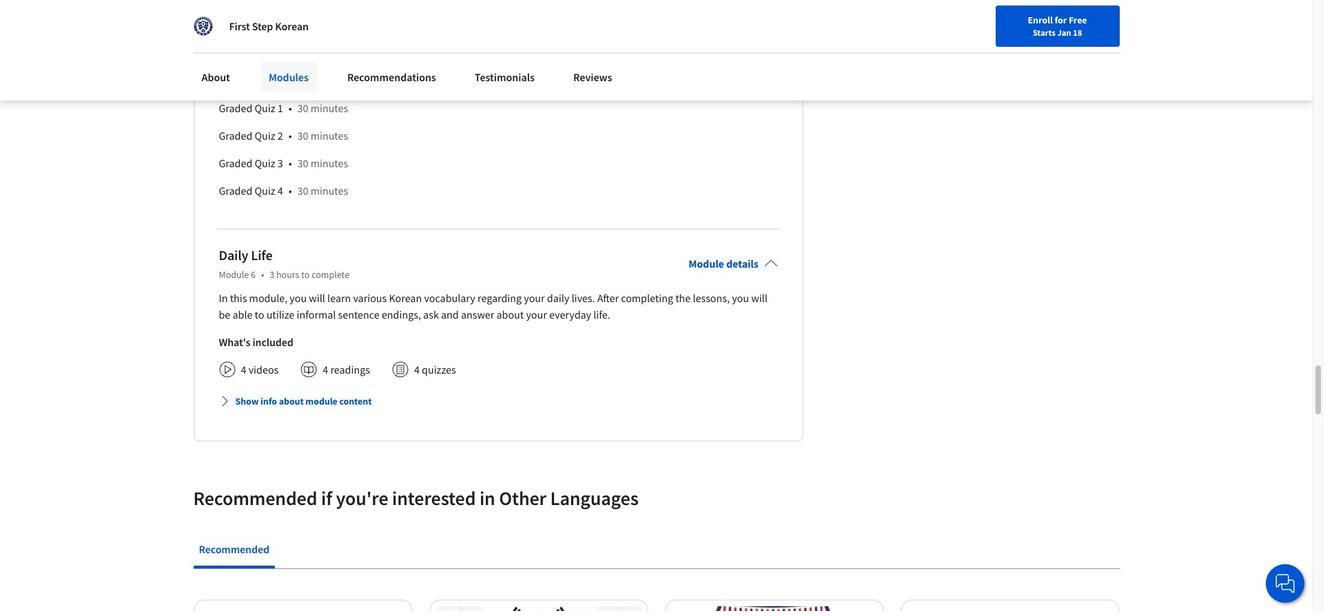 Task type: vqa. For each thing, say whether or not it's contained in the screenshot.
the University of Michigan image
no



Task type: locate. For each thing, give the bounding box(es) containing it.
find
[[930, 16, 948, 28]]

None search field
[[196, 9, 527, 36]]

1 graded from the top
[[219, 101, 252, 115]]

notes
[[255, 7, 282, 21]]

0 vertical spatial about
[[496, 308, 524, 322]]

show info about module content
[[235, 395, 372, 408]]

0 vertical spatial to
[[301, 269, 310, 281]]

learn
[[327, 291, 351, 305]]

starts
[[1033, 27, 1056, 38]]

everyday
[[549, 308, 591, 322]]

2 will from the left
[[751, 291, 767, 305]]

your left daily
[[524, 291, 545, 305]]

minutes down 120
[[311, 101, 348, 115]]

4 quizzes down ask
[[414, 363, 456, 377]]

module details
[[689, 257, 759, 271]]

lives.
[[572, 291, 595, 305]]

0 vertical spatial recommended
[[193, 486, 317, 511]]

english
[[1048, 16, 1082, 29]]

minutes right 2
[[311, 129, 348, 142]]

0 horizontal spatial 4 quizzes
[[241, 74, 283, 87]]

1 vertical spatial korean
[[389, 291, 422, 305]]

graded down graded quiz 2 • 30 minutes
[[219, 156, 252, 170]]

2 graded from the top
[[219, 129, 252, 142]]

• inside 'daily life module 6 • 3 hours to complete'
[[261, 269, 264, 281]]

recommended inside "button"
[[199, 543, 269, 557]]

• down the graded quiz 3 • 30 minutes at the left top
[[289, 184, 292, 198]]

0 horizontal spatial to
[[255, 308, 264, 322]]

30 down graded quiz 2 • 30 minutes
[[297, 156, 308, 170]]

module,
[[249, 291, 287, 305]]

3 graded from the top
[[219, 156, 252, 170]]

1 horizontal spatial will
[[751, 291, 767, 305]]

to right able
[[255, 308, 264, 322]]

daily
[[547, 291, 569, 305]]

1 vertical spatial recommended
[[199, 543, 269, 557]]

4 left videos at the bottom left
[[241, 363, 246, 377]]

graded left 2
[[219, 129, 252, 142]]

1 vertical spatial about
[[279, 395, 304, 408]]

0 horizontal spatial korean
[[275, 19, 309, 33]]

120
[[323, 74, 340, 87]]

0 vertical spatial 4 quizzes
[[241, 74, 283, 87]]

0 horizontal spatial you
[[290, 291, 307, 305]]

your left everyday
[[526, 308, 547, 322]]

3
[[278, 156, 283, 170], [270, 269, 274, 281]]

3 inside "hide info about module content" region
[[278, 156, 283, 170]]

1 horizontal spatial to
[[301, 269, 310, 281]]

4 quiz from the top
[[255, 184, 275, 198]]

will down 'details'
[[751, 291, 767, 305]]

about
[[496, 308, 524, 322], [279, 395, 304, 408]]

content
[[339, 395, 372, 408]]

0 vertical spatial 3
[[278, 156, 283, 170]]

graded down the graded quiz 3 • 30 minutes at the left top
[[219, 184, 252, 198]]

free
[[1069, 14, 1087, 26]]

•
[[289, 74, 292, 87], [289, 101, 292, 115], [289, 129, 292, 142], [289, 156, 292, 170], [289, 184, 292, 198], [261, 269, 264, 281]]

to
[[301, 269, 310, 281], [255, 308, 264, 322]]

3 left hours
[[270, 269, 274, 281]]

minutes down the graded quiz 3 • 30 minutes at the left top
[[311, 184, 348, 198]]

3 quiz from the top
[[255, 156, 275, 170]]

minutes down graded quiz 2 • 30 minutes
[[311, 156, 348, 170]]

will
[[309, 291, 325, 305], [751, 291, 767, 305]]

2 quiz from the top
[[255, 129, 275, 142]]

1 horizontal spatial you
[[732, 291, 749, 305]]

about link
[[193, 62, 238, 92]]

minutes for graded quiz 1 • 30 minutes
[[311, 101, 348, 115]]

about down regarding
[[496, 308, 524, 322]]

1 horizontal spatial about
[[496, 308, 524, 322]]

quiz down graded quiz 2 • 30 minutes
[[255, 156, 275, 170]]

minutes
[[342, 74, 380, 87], [311, 101, 348, 115], [311, 129, 348, 142], [311, 156, 348, 170], [311, 184, 348, 198]]

first step korean
[[229, 19, 309, 33]]

korean up endings,
[[389, 291, 422, 305]]

able
[[233, 308, 252, 322]]

30 right 1
[[297, 101, 308, 115]]

4 30 from the top
[[297, 184, 308, 198]]

1 vertical spatial 4 quizzes
[[414, 363, 456, 377]]

quizzes up 1
[[249, 74, 283, 87]]

enroll for free starts jan 18
[[1028, 14, 1087, 38]]

2 30 from the top
[[297, 129, 308, 142]]

1 will from the left
[[309, 291, 325, 305]]

4 graded from the top
[[219, 184, 252, 198]]

1 horizontal spatial korean
[[389, 291, 422, 305]]

• right 2
[[289, 129, 292, 142]]

30 for 1
[[297, 101, 308, 115]]

1 quiz from the top
[[255, 101, 275, 115]]

1 horizontal spatial quizzes
[[422, 363, 456, 377]]

you
[[290, 291, 307, 305], [732, 291, 749, 305]]

module up lessons,
[[689, 257, 724, 271]]

vocabulary
[[424, 291, 475, 305]]

graded quiz 4 • 30 minutes
[[219, 184, 348, 198]]

• for graded quiz 2
[[289, 129, 292, 142]]

quiz down the graded quiz 3 • 30 minutes at the left top
[[255, 184, 275, 198]]

quiz left 2
[[255, 129, 275, 142]]

1 vertical spatial to
[[255, 308, 264, 322]]

quiz left 1
[[255, 101, 275, 115]]

you up "utilize"
[[290, 291, 307, 305]]

quizzes down ask
[[422, 363, 456, 377]]

2 vertical spatial your
[[526, 308, 547, 322]]

show
[[235, 395, 259, 408]]

ask
[[423, 308, 439, 322]]

module left 6
[[219, 269, 249, 281]]

recommended for recommended
[[199, 543, 269, 557]]

korean right step
[[275, 19, 309, 33]]

0 vertical spatial your
[[950, 16, 968, 28]]

career
[[990, 16, 1017, 28]]

graded down about link at the left top of the page
[[219, 101, 252, 115]]

0 horizontal spatial module
[[219, 269, 249, 281]]

1 vertical spatial 3
[[270, 269, 274, 281]]

hours
[[276, 269, 299, 281]]

0 horizontal spatial quizzes
[[249, 74, 283, 87]]

• for graded quiz 3
[[289, 156, 292, 170]]

minutes for graded quiz 2 • 30 minutes
[[311, 129, 348, 142]]

• right 6
[[261, 269, 264, 281]]

graded quiz 1 • 30 minutes
[[219, 101, 348, 115]]

30 right 2
[[297, 129, 308, 142]]

quiz for 3
[[255, 156, 275, 170]]

english button
[[1023, 0, 1107, 45]]

0 horizontal spatial 3
[[270, 269, 274, 281]]

module
[[306, 395, 337, 408]]

4 left readings
[[323, 363, 328, 377]]

about inside dropdown button
[[279, 395, 304, 408]]

complete
[[312, 269, 349, 281]]

in
[[219, 291, 228, 305]]

your right find
[[950, 16, 968, 28]]

4
[[241, 74, 246, 87], [278, 184, 283, 198], [241, 363, 246, 377], [323, 363, 328, 377], [414, 363, 420, 377]]

30 down the graded quiz 3 • 30 minutes at the left top
[[297, 184, 308, 198]]

module
[[689, 257, 724, 271], [219, 269, 249, 281]]

4 quizzes up 1
[[241, 74, 283, 87]]

0 vertical spatial quizzes
[[249, 74, 283, 87]]

jan
[[1057, 27, 1071, 38]]

recommended
[[193, 486, 317, 511], [199, 543, 269, 557]]

quiz for 4
[[255, 184, 275, 198]]

• down graded quiz 2 • 30 minutes
[[289, 156, 292, 170]]

if
[[321, 486, 332, 511]]

to inside 'daily life module 6 • 3 hours to complete'
[[301, 269, 310, 281]]

you right lessons,
[[732, 291, 749, 305]]

what's
[[219, 335, 250, 349]]

quizzes
[[249, 74, 283, 87], [422, 363, 456, 377]]

details
[[726, 257, 759, 271]]

lecture
[[219, 7, 253, 21]]

about
[[202, 70, 230, 84]]

1 horizontal spatial 3
[[278, 156, 283, 170]]

1 30 from the top
[[297, 101, 308, 115]]

4 right about
[[241, 74, 246, 87]]

about right info
[[279, 395, 304, 408]]

in this module, you will learn various korean vocabulary regarding  your daily lives. after completing the lessons, you will be able to utilize informal sentence endings, ask and answer about your everyday life.
[[219, 291, 767, 322]]

languages
[[550, 486, 639, 511]]

recommendations
[[347, 70, 436, 84]]

6
[[251, 269, 256, 281]]

0 horizontal spatial will
[[309, 291, 325, 305]]

korean
[[275, 19, 309, 33], [389, 291, 422, 305]]

• right 1
[[289, 101, 292, 115]]

will up informal
[[309, 291, 325, 305]]

3 down 2
[[278, 156, 283, 170]]

graded
[[219, 101, 252, 115], [219, 129, 252, 142], [219, 156, 252, 170], [219, 184, 252, 198]]

4 quizzes
[[241, 74, 283, 87], [414, 363, 456, 377]]

minutes for graded quiz 3 • 30 minutes
[[311, 156, 348, 170]]

4 down endings,
[[414, 363, 420, 377]]

0 vertical spatial korean
[[275, 19, 309, 33]]

your inside find your new career link
[[950, 16, 968, 28]]

• for graded quiz 4
[[289, 184, 292, 198]]

to right hours
[[301, 269, 310, 281]]

3 30 from the top
[[297, 156, 308, 170]]

0 horizontal spatial about
[[279, 395, 304, 408]]



Task type: describe. For each thing, give the bounding box(es) containing it.
lecture notes
[[219, 7, 282, 21]]

find your new career link
[[923, 14, 1023, 31]]

be
[[219, 308, 230, 322]]

1 horizontal spatial module
[[689, 257, 724, 271]]

minutes right 120
[[342, 74, 380, 87]]

1 vertical spatial your
[[524, 291, 545, 305]]

various
[[353, 291, 387, 305]]

find your new career
[[930, 16, 1017, 28]]

modules
[[269, 70, 309, 84]]

3 inside 'daily life module 6 • 3 hours to complete'
[[270, 269, 274, 281]]

30 for 4
[[297, 184, 308, 198]]

• total 120 minutes
[[289, 74, 380, 87]]

after
[[597, 291, 619, 305]]

included
[[253, 335, 293, 349]]

reviews
[[573, 70, 612, 84]]

regarding
[[478, 291, 522, 305]]

4 readings
[[323, 363, 370, 377]]

about inside the in this module, you will learn various korean vocabulary regarding  your daily lives. after completing the lessons, you will be able to utilize informal sentence endings, ask and answer about your everyday life.
[[496, 308, 524, 322]]

module inside 'daily life module 6 • 3 hours to complete'
[[219, 269, 249, 281]]

life.
[[593, 308, 610, 322]]

endings,
[[382, 308, 421, 322]]

graded for graded quiz 1
[[219, 101, 252, 115]]

2 you from the left
[[732, 291, 749, 305]]

• left total
[[289, 74, 292, 87]]

life
[[251, 246, 272, 264]]

sentence
[[338, 308, 379, 322]]

minutes for graded quiz 4 • 30 minutes
[[311, 184, 348, 198]]

2
[[278, 129, 283, 142]]

18
[[1073, 27, 1082, 38]]

what's included
[[219, 335, 293, 349]]

this
[[230, 291, 247, 305]]

1 you from the left
[[290, 291, 307, 305]]

chat with us image
[[1274, 573, 1296, 595]]

for
[[1055, 14, 1067, 26]]

yonsei university image
[[193, 17, 213, 36]]

enroll
[[1028, 14, 1053, 26]]

reviews link
[[565, 62, 620, 92]]

videos
[[249, 363, 279, 377]]

lessons,
[[693, 291, 730, 305]]

30 for 3
[[297, 156, 308, 170]]

quiz for 1
[[255, 101, 275, 115]]

informal
[[297, 308, 336, 322]]

4 quizzes inside "hide info about module content" region
[[241, 74, 283, 87]]

quizzes inside "hide info about module content" region
[[249, 74, 283, 87]]

hide info about module content region
[[219, 0, 778, 210]]

and
[[441, 308, 459, 322]]

1
[[278, 101, 283, 115]]

completing
[[621, 291, 673, 305]]

1 vertical spatial quizzes
[[422, 363, 456, 377]]

other
[[499, 486, 546, 511]]

utilize
[[266, 308, 294, 322]]

you're
[[336, 486, 388, 511]]

• for graded quiz 1
[[289, 101, 292, 115]]

in
[[480, 486, 495, 511]]

graded for graded quiz 3
[[219, 156, 252, 170]]

graded quiz 2 • 30 minutes
[[219, 129, 348, 142]]

testimonials
[[475, 70, 535, 84]]

4 videos
[[241, 363, 279, 377]]

modules link
[[260, 62, 317, 92]]

total
[[298, 74, 321, 87]]

to inside the in this module, you will learn various korean vocabulary regarding  your daily lives. after completing the lessons, you will be able to utilize informal sentence endings, ask and answer about your everyday life.
[[255, 308, 264, 322]]

recommended if you're interested in other languages
[[193, 486, 639, 511]]

recommended for recommended if you're interested in other languages
[[193, 486, 317, 511]]

korean inside the in this module, you will learn various korean vocabulary regarding  your daily lives. after completing the lessons, you will be able to utilize informal sentence endings, ask and answer about your everyday life.
[[389, 291, 422, 305]]

new
[[970, 16, 988, 28]]

recommendations link
[[339, 62, 444, 92]]

first
[[229, 19, 250, 33]]

the
[[675, 291, 691, 305]]

readings
[[330, 363, 370, 377]]

recommended button
[[193, 533, 275, 566]]

answer
[[461, 308, 494, 322]]

step
[[252, 19, 273, 33]]

1 horizontal spatial 4 quizzes
[[414, 363, 456, 377]]

quiz for 2
[[255, 129, 275, 142]]

interested
[[392, 486, 476, 511]]

daily
[[219, 246, 248, 264]]

graded quiz 3 • 30 minutes
[[219, 156, 348, 170]]

graded for graded quiz 2
[[219, 129, 252, 142]]

30 for 2
[[297, 129, 308, 142]]

testimonials link
[[466, 62, 543, 92]]

info
[[261, 395, 277, 408]]

4 down the graded quiz 3 • 30 minutes at the left top
[[278, 184, 283, 198]]

show info about module content button
[[213, 389, 377, 414]]

graded for graded quiz 4
[[219, 184, 252, 198]]

daily life module 6 • 3 hours to complete
[[219, 246, 349, 281]]



